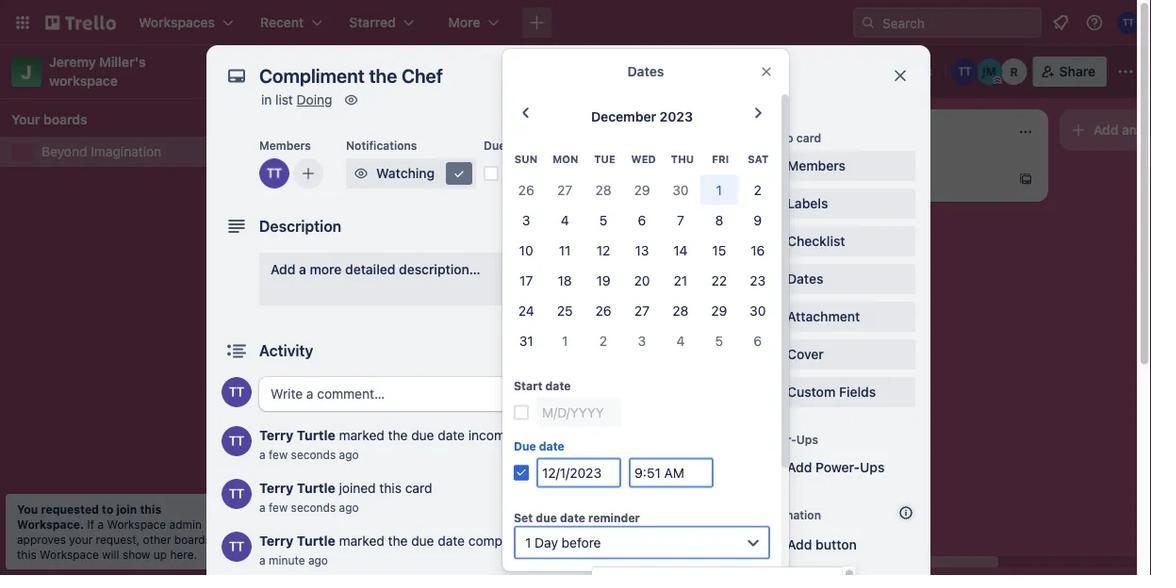 Task type: describe. For each thing, give the bounding box(es) containing it.
workspace
[[49, 73, 118, 89]]

beyond imagination inside text field
[[270, 61, 430, 82]]

ago inside terry turtle marked the due date incomplete a few seconds ago
[[339, 448, 359, 461]]

compliment the chef link
[[543, 215, 762, 234]]

sm image for checklist
[[763, 232, 782, 251]]

join
[[116, 503, 137, 516]]

filters
[[894, 64, 932, 79]]

9:51
[[567, 165, 594, 181]]

a right 18 button
[[590, 284, 598, 300]]

labels link
[[757, 189, 916, 219]]

24
[[518, 302, 534, 318]]

beyond imagination link
[[41, 142, 234, 161]]

1 horizontal spatial power-
[[816, 460, 860, 475]]

share
[[1060, 64, 1096, 79]]

17 button
[[507, 265, 546, 295]]

tue
[[594, 154, 615, 166]]

0 vertical spatial create from template… image
[[1018, 172, 1033, 187]]

terry for joined this card
[[259, 480, 294, 496]]

0 horizontal spatial 4 button
[[546, 205, 584, 235]]

add power-ups link
[[757, 453, 916, 483]]

10 button
[[507, 235, 546, 265]]

1 horizontal spatial in
[[261, 92, 272, 107]]

Search field
[[876, 8, 1041, 37]]

chef
[[643, 216, 672, 232]]

0 vertical spatial 29 button
[[623, 175, 661, 205]]

9
[[754, 212, 762, 228]]

27 for '27' button to the bottom
[[634, 302, 650, 318]]

request,
[[96, 533, 140, 546]]

19 button
[[584, 265, 623, 295]]

27 for topmost '27' button
[[557, 182, 573, 197]]

this inside terry turtle joined this card a few seconds ago
[[379, 480, 402, 496]]

25 button
[[546, 295, 584, 326]]

start
[[514, 379, 543, 393]]

1 horizontal spatial 30
[[750, 302, 766, 318]]

0 notifications image
[[1049, 11, 1072, 34]]

0 horizontal spatial 2 button
[[584, 326, 623, 356]]

wed
[[631, 154, 656, 166]]

1 down fri
[[716, 182, 722, 197]]

0 vertical spatial 2 button
[[739, 175, 777, 205]]

1 horizontal spatial 4 button
[[661, 326, 700, 356]]

0 horizontal spatial 30
[[673, 182, 689, 197]]

0 horizontal spatial dates
[[628, 64, 664, 79]]

meeting
[[321, 447, 371, 462]]

open information menu image
[[1085, 13, 1104, 32]]

notifications
[[346, 139, 417, 152]]

0 vertical spatial boards
[[43, 112, 87, 127]]

25
[[557, 302, 573, 318]]

at
[[551, 165, 564, 181]]

11 button
[[546, 235, 584, 265]]

0 horizontal spatial 30 button
[[661, 175, 700, 205]]

add up labels link
[[830, 171, 855, 187]]

card inside terry turtle joined this card a few seconds ago
[[405, 480, 432, 496]]

0 vertical spatial due
[[484, 139, 506, 152]]

1 vertical spatial 2
[[600, 333, 607, 348]]

am
[[598, 165, 618, 181]]

20
[[634, 272, 650, 288]]

due for complete
[[411, 533, 434, 549]]

a left joined
[[323, 488, 330, 504]]

add a card for the bottom create from template… icon
[[294, 488, 361, 504]]

workspace.
[[17, 518, 84, 531]]

terry for marked the due date incomplete
[[259, 428, 294, 443]]

date right the start
[[545, 379, 571, 393]]

1 horizontal spatial 26 button
[[584, 295, 623, 326]]

add up 25
[[562, 284, 587, 300]]

boards inside if a workspace admin approves your request, other boards in this workspace will show up here.
[[174, 533, 211, 546]]

terry turtle (terryturtle) image left r
[[952, 58, 978, 85]]

1 vertical spatial 28 button
[[661, 295, 700, 326]]

jeremy miller (jeremymiller198) image
[[977, 58, 1003, 85]]

22
[[711, 272, 727, 288]]

add a card button for the topmost create from template… icon
[[800, 164, 1011, 194]]

few inside terry turtle marked the due date incomplete a few seconds ago
[[269, 448, 288, 461]]

0 horizontal spatial workspace
[[40, 548, 99, 561]]

add power-ups
[[787, 460, 885, 475]]

if
[[87, 518, 94, 531]]

power-ups
[[757, 433, 818, 446]]

1 horizontal spatial 5
[[715, 333, 723, 348]]

doing link
[[297, 92, 332, 107]]

turtle for joined this card
[[297, 480, 335, 496]]

a inside terry turtle joined this card a few seconds ago
[[259, 501, 266, 514]]

15 button
[[700, 235, 739, 265]]

date up m/d/yyyy text box on the bottom of page
[[539, 440, 565, 453]]

date inside terry turtle marked the due date incomplete a few seconds ago
[[438, 428, 465, 443]]

create from template… image
[[751, 285, 766, 300]]

last month image
[[515, 102, 537, 124]]

watching
[[376, 165, 435, 181]]

few inside terry turtle joined this card a few seconds ago
[[269, 501, 288, 514]]

1 horizontal spatial 2
[[754, 182, 762, 197]]

detailed
[[345, 262, 396, 277]]

19
[[596, 272, 611, 288]]

jeremy miller's workspace
[[49, 54, 149, 89]]

a inside if a workspace admin approves your request, other boards in this workspace will show up here.
[[97, 518, 104, 531]]

1 vertical spatial 30 button
[[739, 295, 777, 326]]

thu
[[671, 154, 694, 166]]

set due date reminder
[[514, 511, 640, 525]]

14 button
[[661, 235, 700, 265]]

a inside terry turtle marked the due date incomplete a few seconds ago
[[259, 448, 266, 461]]

0 vertical spatial the
[[620, 216, 640, 232]]

december 2023
[[591, 109, 693, 124]]

Add time text field
[[629, 458, 714, 488]]

add left anoth
[[1094, 122, 1119, 138]]

card up members link
[[797, 131, 821, 144]]

21 button
[[661, 265, 700, 295]]

1 horizontal spatial to
[[782, 131, 794, 144]]

Dec 1 checkbox
[[543, 238, 601, 260]]

13 button
[[623, 235, 661, 265]]

checklist
[[787, 233, 845, 249]]

0 vertical spatial 1 button
[[700, 175, 739, 205]]

1 horizontal spatial 5 button
[[700, 326, 739, 356]]

0 horizontal spatial 3 button
[[507, 205, 546, 235]]

hide details
[[654, 343, 729, 358]]

15
[[712, 242, 726, 258]]

11
[[559, 242, 571, 258]]

3 for the leftmost 3 button
[[522, 212, 530, 228]]

0 vertical spatial 6 button
[[623, 205, 661, 235]]

up
[[153, 548, 167, 561]]

mon
[[553, 154, 578, 166]]

complete
[[468, 533, 525, 549]]

dec 1
[[566, 242, 595, 256]]

anoth
[[1122, 122, 1151, 138]]

list
[[275, 92, 293, 107]]

terry for marked the due date complete
[[259, 533, 294, 549]]

23 button
[[739, 265, 777, 295]]

0 horizontal spatial 28 button
[[584, 175, 623, 205]]

due for incomplete
[[411, 428, 434, 443]]

labels
[[787, 196, 828, 211]]

hide
[[654, 343, 682, 358]]

create instagram
[[275, 379, 380, 395]]

1 down 25 button
[[562, 333, 568, 348]]

4 for the rightmost 4 button
[[677, 333, 685, 348]]

18
[[558, 272, 572, 288]]

dec 1 at 9:51 am
[[514, 165, 618, 181]]

beyond inside beyond imagination text field
[[270, 61, 331, 82]]

1 inside button
[[542, 165, 548, 181]]

kickoff
[[275, 447, 318, 462]]

your boards
[[11, 112, 87, 127]]

other
[[143, 533, 171, 546]]

20 button
[[623, 265, 661, 295]]

details
[[686, 343, 729, 358]]

primary element
[[0, 0, 1151, 45]]

a inside terry turtle marked the due date complete a minute ago
[[259, 553, 266, 567]]

kickoff meeting link
[[275, 445, 494, 464]]

terry turtle (terryturtle) image left the minute
[[222, 532, 252, 562]]

0 horizontal spatial power-
[[757, 433, 797, 446]]

1 vertical spatial create from template… image
[[483, 489, 498, 504]]

show menu image
[[1116, 62, 1135, 81]]

add down automation
[[787, 537, 812, 553]]

31 button
[[507, 326, 546, 356]]

automation image
[[831, 57, 858, 83]]

add button
[[787, 537, 857, 553]]

if a workspace admin approves your request, other boards in this workspace will show up here.
[[17, 518, 224, 561]]

the for marked the due date incomplete
[[388, 428, 408, 443]]

18 button
[[546, 265, 584, 295]]

0 vertical spatial sm image
[[342, 91, 361, 109]]

you
[[17, 503, 38, 516]]

7
[[677, 212, 684, 228]]

12 button
[[584, 235, 623, 265]]

1 vertical spatial 6 button
[[739, 326, 777, 356]]

1 vertical spatial due
[[536, 511, 557, 525]]

show
[[122, 548, 150, 561]]

r
[[1010, 65, 1018, 78]]

1 left day
[[525, 534, 531, 550]]

4 for the left 4 button
[[561, 212, 569, 228]]

add a card for the topmost create from template… icon
[[830, 171, 897, 187]]

compliment the chef
[[543, 216, 672, 232]]

card for add a card button corresponding to the topmost create from template… icon
[[869, 171, 897, 187]]

this inside "you requested to join this workspace."
[[140, 503, 161, 516]]

1 inside checkbox
[[590, 242, 595, 256]]

0 horizontal spatial ups
[[797, 433, 818, 446]]

terry turtle (terryturtle) image up the incomplete
[[475, 400, 498, 423]]

share button
[[1033, 57, 1107, 87]]

0 vertical spatial 5
[[599, 212, 608, 228]]

date inside terry turtle marked the due date complete a minute ago
[[438, 533, 465, 549]]

back to home image
[[45, 8, 116, 38]]

1 vertical spatial due
[[514, 440, 536, 453]]

7 button
[[661, 205, 700, 235]]

add down kickoff
[[294, 488, 319, 504]]



Task type: vqa. For each thing, say whether or not it's contained in the screenshot.
right Power-
yes



Task type: locate. For each thing, give the bounding box(es) containing it.
dates
[[628, 64, 664, 79], [787, 271, 823, 287]]

16 button
[[739, 235, 777, 265]]

0 vertical spatial ups
[[797, 433, 818, 446]]

a up labels link
[[858, 171, 865, 187]]

in inside if a workspace admin approves your request, other boards in this workspace will show up here.
[[214, 533, 224, 546]]

0 horizontal spatial members
[[259, 139, 311, 152]]

sm image inside cover link
[[763, 345, 782, 364]]

0 horizontal spatial 29 button
[[623, 175, 661, 205]]

compliment
[[543, 216, 617, 232]]

3 up 10
[[522, 212, 530, 228]]

in left list
[[261, 92, 272, 107]]

minute
[[269, 553, 305, 567]]

due date up "sun"
[[484, 139, 533, 152]]

sm image inside labels link
[[763, 194, 782, 213]]

a left kickoff
[[259, 448, 266, 461]]

create instagram link
[[275, 378, 494, 396]]

terry up kickoff
[[259, 428, 294, 443]]

ago inside terry turtle joined this card a few seconds ago
[[339, 501, 359, 514]]

1 horizontal spatial 28 button
[[661, 295, 700, 326]]

card down kickoff meeting link
[[405, 480, 432, 496]]

you requested to join this workspace.
[[17, 503, 161, 531]]

2 vertical spatial this
[[17, 548, 36, 561]]

in right other
[[214, 533, 224, 546]]

1 horizontal spatial beyond imagination
[[270, 61, 430, 82]]

admin
[[169, 518, 202, 531]]

1 vertical spatial the
[[388, 428, 408, 443]]

1 vertical spatial seconds
[[291, 501, 336, 514]]

seconds inside terry turtle marked the due date incomplete a few seconds ago
[[291, 448, 336, 461]]

0 horizontal spatial 27
[[557, 182, 573, 197]]

1 horizontal spatial 28
[[673, 302, 689, 318]]

6 for bottom 6 button
[[754, 333, 762, 348]]

date left complete
[[438, 533, 465, 549]]

1 vertical spatial 29
[[711, 302, 727, 318]]

search image
[[861, 15, 876, 30]]

a few seconds ago link up terry turtle joined this card a few seconds ago
[[259, 448, 359, 461]]

1 vertical spatial in
[[214, 533, 224, 546]]

terry inside terry turtle marked the due date incomplete a few seconds ago
[[259, 428, 294, 443]]

27 down 20 button
[[634, 302, 650, 318]]

sm image down add to card
[[763, 157, 782, 175]]

date
[[509, 139, 533, 152], [545, 379, 571, 393], [438, 428, 465, 443], [539, 440, 565, 453], [560, 511, 586, 525], [438, 533, 465, 549]]

2 button down 19 button
[[584, 326, 623, 356]]

0 vertical spatial due date
[[484, 139, 533, 152]]

1 turtle from the top
[[297, 428, 335, 443]]

6 button up 13
[[623, 205, 661, 235]]

next month image
[[747, 102, 770, 124]]

23
[[750, 272, 766, 288]]

members up add members to card icon
[[259, 139, 311, 152]]

dec for dec 1
[[566, 242, 587, 256]]

26 for the rightmost the 26 button
[[595, 302, 612, 318]]

4 button down the 21 button
[[661, 326, 700, 356]]

3 terry from the top
[[259, 533, 294, 549]]

1 vertical spatial to
[[102, 503, 113, 516]]

26 for the 26 button to the left
[[518, 182, 534, 197]]

sm image inside checklist link
[[763, 232, 782, 251]]

turtle inside terry turtle marked the due date complete a minute ago
[[297, 533, 335, 549]]

marked for marked the due date incomplete
[[339, 428, 384, 443]]

beyond down your boards
[[41, 144, 87, 159]]

thoughts
[[562, 163, 614, 176]]

december
[[591, 109, 656, 124]]

sun
[[515, 154, 538, 166]]

1 vertical spatial ago
[[339, 501, 359, 514]]

1 down create instagram
[[324, 405, 330, 418]]

turtle inside terry turtle marked the due date incomplete a few seconds ago
[[297, 428, 335, 443]]

1 vertical spatial a few seconds ago link
[[259, 501, 359, 514]]

1 vertical spatial few
[[269, 501, 288, 514]]

date up before
[[560, 511, 586, 525]]

the left chef at the top right
[[620, 216, 640, 232]]

1 vertical spatial turtle
[[297, 480, 335, 496]]

Mark due date as complete checkbox
[[484, 166, 499, 181]]

close popover image
[[759, 64, 774, 79]]

2 vertical spatial add a card button
[[264, 481, 475, 511]]

boards down the admin
[[174, 533, 211, 546]]

2 terry from the top
[[259, 480, 294, 496]]

1 horizontal spatial 6 button
[[739, 326, 777, 356]]

1 vertical spatial 1 button
[[546, 326, 584, 356]]

terry
[[259, 428, 294, 443], [259, 480, 294, 496], [259, 533, 294, 549]]

M/D/YYYY text field
[[537, 397, 621, 427]]

M/D/YYYY text field
[[537, 458, 621, 488]]

add a card button for the bottom create from template… icon
[[264, 481, 475, 511]]

add anoth button
[[1060, 109, 1151, 151]]

filters button
[[865, 57, 938, 87]]

5 button right hide
[[700, 326, 739, 356]]

1 vertical spatial terry
[[259, 480, 294, 496]]

thoughts thinking
[[543, 163, 614, 190]]

26 down 19 button
[[595, 302, 612, 318]]

1 horizontal spatial imagination
[[335, 61, 430, 82]]

create
[[275, 379, 316, 395]]

2 button up 9
[[739, 175, 777, 205]]

create from template… image
[[1018, 172, 1033, 187], [483, 489, 498, 504]]

3 turtle from the top
[[297, 533, 335, 549]]

create board or workspace image
[[528, 13, 546, 32]]

1 horizontal spatial this
[[140, 503, 161, 516]]

1 vertical spatial add a card
[[562, 284, 629, 300]]

sat
[[748, 154, 769, 166]]

2 turtle from the top
[[297, 480, 335, 496]]

26 down "sun"
[[518, 182, 534, 197]]

turtle for marked the due date incomplete
[[297, 428, 335, 443]]

0 horizontal spatial beyond imagination
[[41, 144, 161, 159]]

0 vertical spatial 26 button
[[507, 175, 546, 205]]

1 vertical spatial 29 button
[[700, 295, 739, 326]]

j
[[21, 60, 32, 83]]

1 left 12
[[590, 242, 595, 256]]

cover link
[[757, 339, 916, 370]]

28 down the 21 button
[[673, 302, 689, 318]]

dec 1 at 9:51 am button
[[503, 158, 648, 189]]

0 vertical spatial add a card
[[830, 171, 897, 187]]

your
[[69, 533, 93, 546]]

custom fields button
[[757, 383, 916, 402]]

imagination
[[335, 61, 430, 82], [91, 144, 161, 159]]

0 horizontal spatial create from template… image
[[483, 489, 498, 504]]

card for the bottom create from template… icon add a card button
[[333, 488, 361, 504]]

3 left hide
[[638, 333, 646, 348]]

add down power-ups
[[787, 460, 812, 475]]

card for create from template… image's add a card button
[[601, 284, 629, 300]]

0 horizontal spatial 27 button
[[546, 175, 584, 205]]

card down meeting
[[333, 488, 361, 504]]

to up members link
[[782, 131, 794, 144]]

ups up add power-ups
[[797, 433, 818, 446]]

sm image left mark due date as complete option
[[450, 164, 469, 183]]

add left more
[[271, 262, 296, 277]]

seconds inside terry turtle joined this card a few seconds ago
[[291, 501, 336, 514]]

5 right hide
[[715, 333, 723, 348]]

add a card for create from template… image
[[562, 284, 629, 300]]

marked inside terry turtle marked the due date incomplete a few seconds ago
[[339, 428, 384, 443]]

the inside terry turtle marked the due date complete a minute ago
[[388, 533, 408, 549]]

0 vertical spatial this
[[379, 480, 402, 496]]

2 seconds from the top
[[291, 501, 336, 514]]

sm image down notifications
[[352, 164, 371, 183]]

add to card
[[757, 131, 821, 144]]

kickoff meeting
[[275, 447, 371, 462]]

1
[[542, 165, 548, 181], [716, 182, 722, 197], [590, 242, 595, 256], [562, 333, 568, 348], [324, 405, 330, 418], [362, 405, 367, 418], [525, 534, 531, 550]]

28 down 'am'
[[595, 182, 612, 197]]

dec inside button
[[514, 165, 538, 181]]

before
[[562, 534, 601, 550]]

add up sat
[[757, 131, 779, 144]]

add a card
[[830, 171, 897, 187], [562, 284, 629, 300], [294, 488, 361, 504]]

3 button up 10
[[507, 205, 546, 235]]

dates button
[[757, 264, 916, 294]]

seconds up terry turtle joined this card a few seconds ago
[[291, 448, 336, 461]]

set
[[514, 511, 533, 525]]

requested
[[41, 503, 99, 516]]

29 for the topmost 29 "button"
[[634, 182, 650, 197]]

seconds down kickoff meeting
[[291, 501, 336, 514]]

None text field
[[250, 58, 872, 92]]

0 vertical spatial 3
[[522, 212, 530, 228]]

terry inside terry turtle marked the due date complete a minute ago
[[259, 533, 294, 549]]

2 horizontal spatial this
[[379, 480, 402, 496]]

2 marked from the top
[[339, 533, 384, 549]]

due inside terry turtle marked the due date complete a minute ago
[[411, 533, 434, 549]]

1 left at
[[542, 165, 548, 181]]

1 vertical spatial beyond imagination
[[41, 144, 161, 159]]

beyond up in list doing
[[270, 61, 331, 82]]

due down write a comment text field
[[514, 440, 536, 453]]

0 vertical spatial 27 button
[[546, 175, 584, 205]]

1 seconds from the top
[[291, 448, 336, 461]]

card
[[797, 131, 821, 144], [869, 171, 897, 187], [601, 284, 629, 300], [405, 480, 432, 496], [333, 488, 361, 504]]

ups down "fields"
[[860, 460, 885, 475]]

29
[[634, 182, 650, 197], [711, 302, 727, 318]]

due right the set
[[536, 511, 557, 525]]

28 for the leftmost the 28 button
[[595, 182, 612, 197]]

a right if
[[97, 518, 104, 531]]

0 vertical spatial seconds
[[291, 448, 336, 461]]

dec for dec 1 at 9:51 am
[[514, 165, 538, 181]]

the for marked the due date complete
[[388, 533, 408, 549]]

to inside "you requested to join this workspace."
[[102, 503, 113, 516]]

1 a few seconds ago link from the top
[[259, 448, 359, 461]]

few left meeting
[[269, 448, 288, 461]]

sm image for labels
[[763, 194, 782, 213]]

power- down power-ups
[[816, 460, 860, 475]]

0 horizontal spatial imagination
[[91, 144, 161, 159]]

ago
[[339, 448, 359, 461], [339, 501, 359, 514], [308, 553, 328, 567]]

26 button down "sun"
[[507, 175, 546, 205]]

1 marked from the top
[[339, 428, 384, 443]]

4 button
[[546, 205, 584, 235], [661, 326, 700, 356]]

your boards with 1 items element
[[11, 108, 224, 131]]

0 vertical spatial 5 button
[[584, 205, 623, 235]]

0 horizontal spatial beyond
[[41, 144, 87, 159]]

date up "sun"
[[509, 139, 533, 152]]

instagram
[[319, 379, 380, 395]]

1 vertical spatial beyond
[[41, 144, 87, 159]]

0 vertical spatial dec
[[514, 165, 538, 181]]

0 horizontal spatial 2
[[600, 333, 607, 348]]

4 left details
[[677, 333, 685, 348]]

star or unstar board image
[[451, 64, 466, 79]]

5 button up 12
[[584, 205, 623, 235]]

29 button down '22'
[[700, 295, 739, 326]]

this right the join
[[140, 503, 161, 516]]

0 vertical spatial add a card button
[[800, 164, 1011, 194]]

a minute ago link
[[259, 553, 328, 567]]

0 vertical spatial terry
[[259, 428, 294, 443]]

26
[[518, 182, 534, 197], [595, 302, 612, 318]]

a few seconds ago link for marked the due date incomplete
[[259, 448, 359, 461]]

a few seconds ago link
[[259, 448, 359, 461], [259, 501, 359, 514]]

activity
[[259, 342, 313, 360]]

1 horizontal spatial dec
[[566, 242, 587, 256]]

1 vertical spatial 3 button
[[623, 326, 661, 356]]

0 horizontal spatial 26 button
[[507, 175, 546, 205]]

1 vertical spatial imagination
[[91, 144, 161, 159]]

1 horizontal spatial 30 button
[[739, 295, 777, 326]]

30 button up 7
[[661, 175, 700, 205]]

29 for rightmost 29 "button"
[[711, 302, 727, 318]]

turtle inside terry turtle joined this card a few seconds ago
[[297, 480, 335, 496]]

terry turtle (terryturtle) image right "open information menu" image
[[1117, 11, 1140, 34]]

2 few from the top
[[269, 501, 288, 514]]

1 horizontal spatial 4
[[677, 333, 685, 348]]

2 horizontal spatial add a card
[[830, 171, 897, 187]]

terry down kickoff
[[259, 480, 294, 496]]

27
[[557, 182, 573, 197], [634, 302, 650, 318]]

0 horizontal spatial 6
[[638, 212, 646, 228]]

rubyanndersson (rubyanndersson) image
[[1001, 58, 1027, 85]]

add a card up 25
[[562, 284, 629, 300]]

2
[[754, 182, 762, 197], [600, 333, 607, 348]]

boards
[[43, 112, 87, 127], [174, 533, 211, 546]]

13
[[635, 242, 649, 258]]

to
[[782, 131, 794, 144], [102, 503, 113, 516]]

1 vertical spatial 6
[[754, 333, 762, 348]]

0 horizontal spatial add a card
[[294, 488, 361, 504]]

due left complete
[[411, 533, 434, 549]]

1 horizontal spatial ups
[[860, 460, 885, 475]]

terry turtle (terryturtle) image
[[259, 158, 289, 189], [743, 238, 766, 260], [222, 377, 252, 407], [222, 426, 252, 456], [222, 479, 252, 509]]

1 vertical spatial boards
[[174, 533, 211, 546]]

ago down joined
[[339, 501, 359, 514]]

6
[[638, 212, 646, 228], [754, 333, 762, 348]]

28 for the 28 button to the bottom
[[673, 302, 689, 318]]

sm image
[[763, 157, 782, 175], [450, 164, 469, 183], [763, 194, 782, 213], [763, 232, 782, 251], [763, 345, 782, 364]]

attachment button
[[757, 302, 916, 332]]

0 horizontal spatial 4
[[561, 212, 569, 228]]

your
[[11, 112, 40, 127]]

sm image inside watching button
[[352, 164, 371, 183]]

imagination down your boards with 1 items element
[[91, 144, 161, 159]]

turtle for marked the due date complete
[[297, 533, 335, 549]]

custom
[[787, 384, 836, 400]]

ago inside terry turtle marked the due date complete a minute ago
[[308, 553, 328, 567]]

1 vertical spatial due date
[[514, 440, 565, 453]]

this inside if a workspace admin approves your request, other boards in this workspace will show up here.
[[17, 548, 36, 561]]

14
[[674, 242, 688, 258]]

1 few from the top
[[269, 448, 288, 461]]

a
[[858, 171, 865, 187], [299, 262, 306, 277], [590, 284, 598, 300], [259, 448, 266, 461], [323, 488, 330, 504], [259, 501, 266, 514], [97, 518, 104, 531], [259, 553, 266, 567]]

due date up m/d/yyyy text box on the bottom of page
[[514, 440, 565, 453]]

a left the minute
[[259, 553, 266, 567]]

1 vertical spatial 28
[[673, 302, 689, 318]]

1 horizontal spatial 27 button
[[623, 295, 661, 326]]

1 horizontal spatial add a card
[[562, 284, 629, 300]]

1 horizontal spatial boards
[[174, 533, 211, 546]]

terry up the minute
[[259, 533, 294, 549]]

card left 20
[[601, 284, 629, 300]]

add a card button down kickoff meeting link
[[264, 481, 475, 511]]

dates inside 'dates' 'button'
[[787, 271, 823, 287]]

add a card button down '13' button
[[532, 277, 743, 307]]

1 horizontal spatial members
[[787, 158, 846, 173]]

1 down instagram
[[362, 405, 367, 418]]

2 down sat
[[754, 182, 762, 197]]

1 button up "8" at the right top of the page
[[700, 175, 739, 205]]

1 vertical spatial 26 button
[[584, 295, 623, 326]]

miller's
[[99, 54, 146, 70]]

workspace down 'your'
[[40, 548, 99, 561]]

add members to card image
[[301, 164, 316, 183]]

4 up dec 1 checkbox
[[561, 212, 569, 228]]

5 button
[[584, 205, 623, 235], [700, 326, 739, 356]]

thinking
[[543, 175, 595, 190]]

a up a minute ago link
[[259, 501, 266, 514]]

1 horizontal spatial 3
[[638, 333, 646, 348]]

Board name text field
[[260, 57, 440, 87]]

terry turtle (terryturtle) image
[[1117, 11, 1140, 34], [952, 58, 978, 85], [475, 400, 498, 423], [222, 532, 252, 562]]

ago up joined
[[339, 448, 359, 461]]

2 vertical spatial turtle
[[297, 533, 335, 549]]

30 button
[[661, 175, 700, 205], [739, 295, 777, 326]]

terry turtle marked the due date complete a minute ago
[[259, 533, 525, 567]]

1 vertical spatial 27 button
[[623, 295, 661, 326]]

29 button down wed at the right of page
[[623, 175, 661, 205]]

thinking link
[[543, 173, 762, 192]]

1 horizontal spatial workspace
[[107, 518, 166, 531]]

dates up december 2023
[[628, 64, 664, 79]]

26 button
[[507, 175, 546, 205], [584, 295, 623, 326]]

workspace visible image
[[485, 64, 500, 79]]

terry inside terry turtle joined this card a few seconds ago
[[259, 480, 294, 496]]

2 vertical spatial the
[[388, 533, 408, 549]]

the up kickoff meeting link
[[388, 428, 408, 443]]

0 horizontal spatial dec
[[514, 165, 538, 181]]

1 horizontal spatial 1 button
[[700, 175, 739, 205]]

color: bold red, title: "thoughts" element
[[543, 162, 614, 176]]

0 horizontal spatial 28
[[595, 182, 612, 197]]

1 vertical spatial 2 button
[[584, 326, 623, 356]]

marked for marked the due date complete
[[339, 533, 384, 549]]

4
[[561, 212, 569, 228], [677, 333, 685, 348]]

30 down create from template… image
[[750, 302, 766, 318]]

beyond imagination up doing link
[[270, 61, 430, 82]]

Write a comment text field
[[259, 377, 742, 411]]

12
[[597, 242, 610, 258]]

sm image
[[342, 91, 361, 109], [352, 164, 371, 183]]

the inside terry turtle marked the due date incomplete a few seconds ago
[[388, 428, 408, 443]]

0 vertical spatial members
[[259, 139, 311, 152]]

terry turtle joined this card a few seconds ago
[[259, 480, 432, 514]]

custom fields
[[787, 384, 876, 400]]

1 vertical spatial 27
[[634, 302, 650, 318]]

2 a few seconds ago link from the top
[[259, 501, 359, 514]]

watching button
[[346, 158, 476, 189]]

1 vertical spatial 3
[[638, 333, 646, 348]]

members up labels at the top of page
[[787, 158, 846, 173]]

imagination inside "beyond imagination" link
[[91, 144, 161, 159]]

28
[[595, 182, 612, 197], [673, 302, 689, 318]]

doing
[[297, 92, 332, 107]]

1 horizontal spatial 29 button
[[700, 295, 739, 326]]

turtle down kickoff meeting
[[297, 480, 335, 496]]

3 for the bottom 3 button
[[638, 333, 646, 348]]

approves
[[17, 533, 66, 546]]

add a card button for create from template… image
[[532, 277, 743, 307]]

turtle up a minute ago link
[[297, 533, 335, 549]]

sm image inside members link
[[763, 157, 782, 175]]

8 button
[[700, 205, 739, 235]]

3 button
[[507, 205, 546, 235], [623, 326, 661, 356]]

turtle up kickoff meeting
[[297, 428, 335, 443]]

dec inside checkbox
[[566, 242, 587, 256]]

a left more
[[299, 262, 306, 277]]

16
[[751, 242, 765, 258]]

due inside terry turtle marked the due date incomplete a few seconds ago
[[411, 428, 434, 443]]

sm image for cover
[[763, 345, 782, 364]]

0 horizontal spatial 1 button
[[546, 326, 584, 356]]

hide details link
[[642, 336, 740, 366]]

17
[[520, 272, 533, 288]]

6 button
[[623, 205, 661, 235], [739, 326, 777, 356]]

marked up meeting
[[339, 428, 384, 443]]

marked inside terry turtle marked the due date complete a minute ago
[[339, 533, 384, 549]]

imagination inside beyond imagination text field
[[335, 61, 430, 82]]

automation
[[757, 508, 821, 521]]

seconds
[[291, 448, 336, 461], [291, 501, 336, 514]]

6 for 6 button to the top
[[638, 212, 646, 228]]

dec down compliment
[[566, 242, 587, 256]]

sm image up 23
[[763, 232, 782, 251]]

due up mark due date as complete option
[[484, 139, 506, 152]]

add a card down kickoff meeting
[[294, 488, 361, 504]]

3 button down 20 button
[[623, 326, 661, 356]]

0 horizontal spatial 26
[[518, 182, 534, 197]]

30 down thu
[[673, 182, 689, 197]]

0 horizontal spatial due
[[484, 139, 506, 152]]

this
[[379, 480, 402, 496], [140, 503, 161, 516], [17, 548, 36, 561]]

1 vertical spatial 30
[[750, 302, 766, 318]]

0 horizontal spatial 29
[[634, 182, 650, 197]]

sm image inside watching button
[[450, 164, 469, 183]]

10
[[519, 242, 533, 258]]

31
[[519, 333, 533, 348]]

to left the join
[[102, 503, 113, 516]]

add a more detailed description… link
[[259, 253, 742, 305]]

sm image down beyond imagination text field
[[342, 91, 361, 109]]

0 vertical spatial in
[[261, 92, 272, 107]]

sm image for members
[[763, 157, 782, 175]]

1 terry from the top
[[259, 428, 294, 443]]

0 horizontal spatial add a card button
[[264, 481, 475, 511]]

1 horizontal spatial add a card button
[[532, 277, 743, 307]]

a few seconds ago link for joined this card
[[259, 501, 359, 514]]

0 horizontal spatial to
[[102, 503, 113, 516]]

beyond inside "beyond imagination" link
[[41, 144, 87, 159]]



